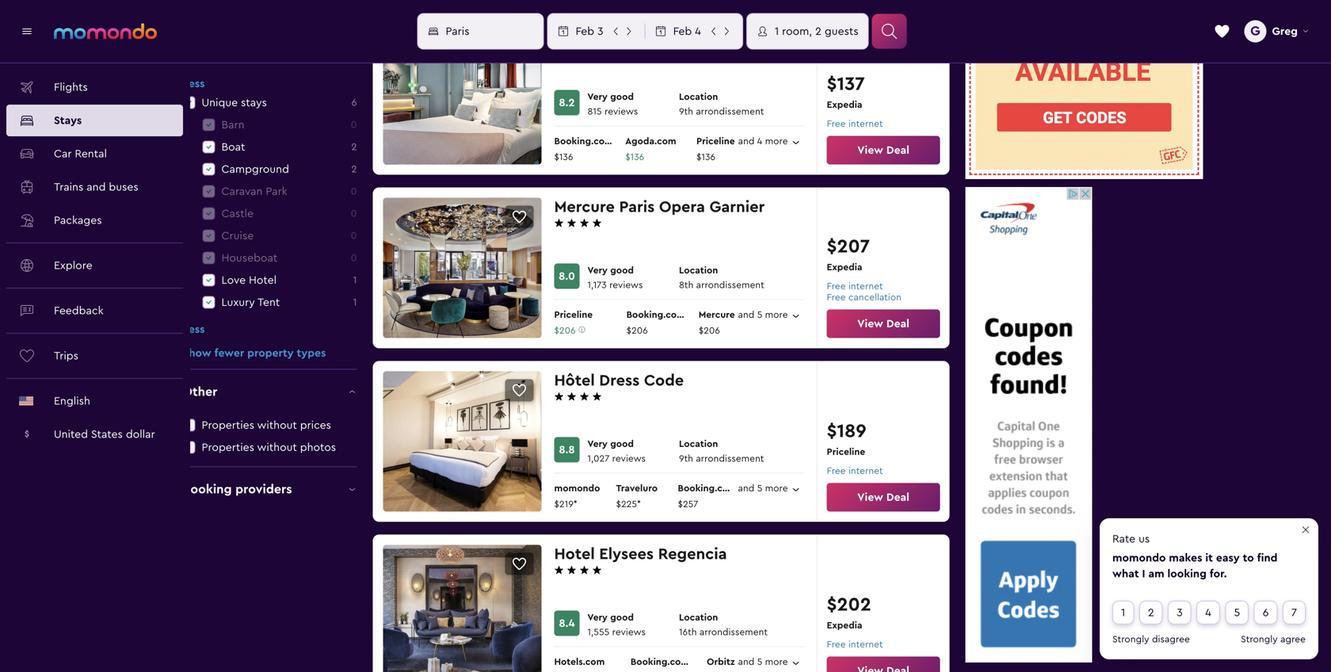 Task type: locate. For each thing, give the bounding box(es) containing it.
properties for properties without prices
[[202, 420, 254, 431]]

$207
[[827, 237, 871, 256]]

0 vertical spatial hotel
[[249, 275, 277, 286]]

arrondissement for $189
[[696, 454, 765, 464]]

priceline right the "agoda.com"
[[697, 137, 735, 146]]

reviews inside very good 1,173 reviews
[[610, 281, 643, 290]]

2 less button from the top
[[183, 313, 357, 337]]

free internet for $202
[[827, 640, 884, 650]]

$206 down mercure and 5 more
[[699, 326, 721, 336]]

3 internet from the top
[[849, 467, 884, 476]]

3 view from the top
[[858, 492, 884, 503]]

1 location 9th arrondissement from the top
[[679, 92, 765, 117]]

free internet for $189
[[827, 467, 884, 476]]

2 9th from the top
[[679, 454, 694, 464]]

feb
[[576, 26, 595, 37], [674, 26, 692, 37]]

2 good from the top
[[611, 266, 634, 275]]

garnier
[[710, 199, 765, 215]]

booking.com
[[555, 137, 613, 146], [627, 310, 686, 320], [678, 484, 737, 493], [631, 658, 690, 667]]

$202
[[827, 595, 872, 614]]

very inside very good 815 reviews
[[588, 92, 608, 102]]

free down $202 expedia
[[827, 640, 846, 650]]

less button down the tent
[[183, 313, 357, 337]]

0 vertical spatial priceline
[[697, 137, 735, 146]]

good up the "agoda.com"
[[611, 92, 634, 102]]

6 down 15 button
[[352, 97, 357, 108]]

properties without photos
[[202, 442, 336, 453]]

15 button
[[348, 49, 357, 64]]

internet down $189 priceline
[[849, 467, 884, 476]]

$136 down priceline and 4 more
[[697, 153, 716, 162]]

view deal button down $137 button at the right top
[[827, 136, 941, 164]]

2 vertical spatial view deal
[[858, 492, 910, 503]]

hôtel
[[555, 26, 595, 42], [555, 373, 595, 389]]

1 location from the top
[[679, 92, 718, 102]]

arrondissement up mercure and 5 more
[[697, 281, 765, 290]]

2 $206 from the left
[[627, 326, 648, 336]]

free down $189 priceline
[[827, 467, 846, 476]]

0 vertical spatial paris
[[446, 26, 470, 37]]

view deal down the '$189' button
[[858, 492, 910, 503]]

momondo up $219*
[[555, 484, 600, 493]]

0 horizontal spatial strongly
[[1113, 635, 1150, 645]]

arrondissement inside location 8th arrondissement
[[697, 281, 765, 290]]

1 view from the top
[[858, 145, 884, 156]]

internet for $189
[[849, 467, 884, 476]]

view down $189 priceline
[[858, 492, 884, 503]]

0 vertical spatial momondo
[[555, 484, 600, 493]]

good for $207
[[611, 266, 634, 275]]

1 feb from the left
[[576, 26, 595, 37]]

1 hôtel from the top
[[555, 26, 595, 42]]

location up booking.com and 5 more
[[679, 440, 718, 449]]

feb for feb 3
[[576, 26, 595, 37]]

9th up $257
[[679, 454, 694, 464]]

code
[[644, 373, 684, 389]]

1 vertical spatial location 9th arrondissement
[[679, 440, 765, 464]]

5 for orbitz and 5 more
[[758, 658, 763, 667]]

2 vertical spatial view
[[858, 492, 884, 503]]

hôtel veryste link
[[555, 24, 804, 43]]

properties for properties without photos
[[202, 442, 254, 453]]

1 strongly from the left
[[1113, 635, 1150, 645]]

mercure for mercure and 5 more
[[699, 310, 735, 320]]

hôtel left 'veryste' at the top left of page
[[555, 26, 595, 42]]

very inside very good 1,027 reviews
[[588, 440, 608, 449]]

0 vertical spatial less button
[[183, 68, 357, 91]]

2 view deal from the top
[[858, 318, 910, 329]]

easy
[[1217, 553, 1240, 564]]

3 good from the top
[[611, 440, 634, 449]]

1 horizontal spatial 6
[[1263, 607, 1270, 618]]

$136 down the "agoda.com"
[[626, 153, 645, 162]]

expedia inside $207 expedia
[[827, 263, 863, 272]]

expedia inside $202 expedia
[[827, 621, 863, 631]]

1 vertical spatial hotel
[[555, 547, 595, 562]]

arrondissement up orbitz
[[700, 628, 768, 637]]

photos
[[300, 442, 336, 453]]

very good 1,173 reviews
[[588, 266, 643, 290]]

3 more from the top
[[766, 484, 788, 493]]

momondo up i
[[1113, 553, 1167, 564]]

very for $202
[[588, 613, 608, 623]]

9th
[[679, 107, 694, 117], [679, 454, 694, 464]]

3 deal from the top
[[887, 492, 910, 503]]

booking.com for and
[[678, 484, 737, 493]]

very inside very good 1,173 reviews
[[588, 266, 608, 275]]

1 vertical spatial deal
[[887, 318, 910, 329]]

2 location from the top
[[679, 266, 718, 275]]

0 horizontal spatial momondo
[[555, 484, 600, 493]]

0 vertical spatial 1 button
[[353, 273, 357, 287]]

booking.com $136
[[555, 137, 613, 162]]

3
[[598, 26, 604, 37], [1177, 607, 1183, 618]]

4 right 3 button
[[1206, 607, 1212, 618]]

and
[[739, 137, 755, 146], [87, 182, 106, 193], [739, 310, 755, 320], [739, 484, 755, 493], [739, 658, 755, 667]]

$206 inside booking.com $206
[[627, 326, 648, 336]]

expedia down $137 at the right top
[[827, 100, 863, 110]]

2 deal from the top
[[887, 318, 910, 329]]

location for $189
[[679, 440, 718, 449]]

$136 inside booking.com $136
[[555, 153, 574, 162]]

0 vertical spatial view
[[858, 145, 884, 156]]

caravan
[[222, 186, 263, 197]]

3 $136 from the left
[[697, 153, 716, 162]]

less button
[[183, 68, 357, 91], [183, 313, 357, 337]]

2 horizontal spatial priceline
[[827, 447, 866, 457]]

view deal button down the '$189' button
[[827, 483, 941, 512]]

2 vertical spatial free internet
[[827, 640, 884, 650]]

reviews inside very good 1,027 reviews
[[613, 454, 646, 464]]

0 vertical spatial location 9th arrondissement
[[679, 92, 765, 117]]

united states dollar
[[54, 429, 155, 440]]

location 9th arrondissement up booking.com and 5 more
[[679, 440, 765, 464]]

7
[[1292, 607, 1298, 618]]

2 internet from the top
[[849, 282, 884, 291]]

mercure and 5 more
[[699, 310, 788, 320]]

packages link
[[6, 205, 183, 236]]

good up traveluro
[[611, 440, 634, 449]]

2 location 9th arrondissement from the top
[[679, 440, 765, 464]]

3 button
[[1169, 601, 1192, 633]]

the les patios du marais 2 is a 0 stars property located in the le marais neighborhood. it has a review score of 7.3 based on 1,707 reviews. click to view more details on this property. group
[[373, 0, 950, 1]]

1 horizontal spatial 6 button
[[1255, 601, 1278, 633]]

0 vertical spatial view deal button
[[827, 136, 941, 164]]

without
[[257, 420, 297, 431], [257, 442, 297, 453]]

1 vertical spatial less
[[183, 324, 205, 335]]

0 horizontal spatial $206
[[555, 326, 576, 336]]

properties down other
[[202, 420, 254, 431]]

luxury
[[222, 297, 255, 308]]

mercure down location 8th arrondissement
[[699, 310, 735, 320]]

3 free from the top
[[827, 293, 846, 302]]

strongly down 5 button
[[1242, 635, 1279, 645]]

0 horizontal spatial hotel
[[249, 275, 277, 286]]

$137 expedia
[[827, 75, 865, 110]]

opera
[[660, 199, 705, 215]]

1 horizontal spatial strongly
[[1242, 635, 1279, 645]]

1 properties from the top
[[202, 420, 254, 431]]

deal down cancellation
[[887, 318, 910, 329]]

2 expedia from the top
[[827, 263, 863, 272]]

hotel down $219*
[[555, 547, 595, 562]]

1 horizontal spatial mercure
[[699, 310, 735, 320]]

1 vertical spatial 4
[[758, 137, 763, 146]]

feb 4 button
[[646, 14, 743, 49]]

1 button for love hotel
[[353, 273, 357, 287]]

location 9th arrondissement
[[679, 92, 765, 117], [679, 440, 765, 464]]

good inside very good 815 reviews
[[611, 92, 634, 102]]

free left cancellation
[[827, 293, 846, 302]]

what
[[1113, 568, 1140, 580]]

without for prices
[[257, 420, 297, 431]]

hôtel for $137
[[555, 26, 595, 42]]

reviews right 815
[[605, 107, 638, 117]]

good inside very good 1,555 reviews
[[611, 613, 634, 623]]

good
[[611, 92, 634, 102], [611, 266, 634, 275], [611, 440, 634, 449], [611, 613, 634, 623]]

internet up cancellation
[[849, 282, 884, 291]]

mercure down booking.com $136
[[555, 199, 615, 215]]

0 horizontal spatial priceline
[[555, 310, 593, 320]]

1 vertical spatial view deal
[[858, 318, 910, 329]]

0 vertical spatial 6 button
[[352, 95, 357, 110]]

5 for mercure and 5 more
[[758, 310, 763, 320]]

very up 1,027
[[588, 440, 608, 449]]

love hotel
[[222, 275, 277, 286]]

$136 for booking.com $136
[[555, 153, 574, 162]]

1 horizontal spatial feb
[[674, 26, 692, 37]]

internet down $137 expedia
[[849, 119, 884, 129]]

priceline down $189
[[827, 447, 866, 457]]

1 9th from the top
[[679, 107, 694, 117]]

1 less from the top
[[183, 78, 205, 89]]

booking.com down 8th
[[627, 310, 686, 320]]

orbitz and 5 more
[[707, 658, 788, 667]]

very
[[588, 92, 608, 102], [588, 266, 608, 275], [588, 440, 608, 449], [588, 613, 608, 623]]

very up 815
[[588, 92, 608, 102]]

1 horizontal spatial 4
[[758, 137, 763, 146]]

free for $202
[[827, 640, 846, 650]]

1 expedia from the top
[[827, 100, 863, 110]]

mercure
[[555, 199, 615, 215], [699, 310, 735, 320]]

feb down the les patios du marais 2 is a 0 stars property located in the le marais neighborhood. it has a review score of 7.3 based on 1,707 reviews. click to view more details on this property. group
[[674, 26, 692, 37]]

$206 down 8.0
[[555, 326, 576, 336]]

1 vertical spatial paris
[[620, 199, 655, 215]]

arrondissement for $207
[[697, 281, 765, 290]]

free internet down $137 expedia
[[827, 119, 884, 129]]

6
[[352, 97, 357, 108], [1263, 607, 1270, 618]]

properties
[[202, 420, 254, 431], [202, 442, 254, 453]]

1 very from the top
[[588, 92, 608, 102]]

location for $137
[[679, 92, 718, 102]]

2 more from the top
[[766, 310, 788, 320]]

1 vertical spatial 6
[[1263, 607, 1270, 618]]

location up 8th
[[679, 266, 718, 275]]

reviews right 1,027
[[613, 454, 646, 464]]

booking
[[183, 483, 232, 496]]

1 vertical spatial properties
[[202, 442, 254, 453]]

1 vertical spatial priceline
[[555, 310, 593, 320]]

view deal down $137 button at the right top
[[858, 145, 910, 156]]

priceline down 1,173
[[555, 310, 593, 320]]

1 button
[[353, 273, 357, 287], [353, 295, 357, 309], [1113, 601, 1135, 633]]

1 for the 1 button associated with luxury tent
[[353, 297, 357, 307]]

1 $136 from the left
[[555, 153, 574, 162]]

very inside very good 1,555 reviews
[[588, 613, 608, 623]]

location for $202
[[679, 613, 718, 623]]

2 free internet from the top
[[827, 467, 884, 476]]

8.2
[[559, 97, 575, 108]]

view deal button down cancellation
[[827, 310, 941, 338]]

explore
[[54, 260, 92, 271]]

1 vertical spatial 1 button
[[353, 295, 357, 309]]

location inside "location 16th arrondissement"
[[679, 613, 718, 623]]

reviews inside very good 1,555 reviews
[[613, 628, 646, 637]]

1 vertical spatial momondo
[[1113, 553, 1167, 564]]

6 button up strongly agree
[[1255, 601, 1278, 633]]

1 vertical spatial free internet
[[827, 467, 884, 476]]

0 vertical spatial mercure
[[555, 199, 615, 215]]

2 inside button
[[816, 26, 822, 37]]

hotel elysees regencia image
[[383, 545, 542, 672]]

5 inside button
[[1235, 607, 1241, 618]]

$206 up dress
[[627, 326, 648, 336]]

3 very from the top
[[588, 440, 608, 449]]

2 less from the top
[[183, 324, 205, 335]]

traveluro $225*
[[616, 484, 658, 509]]

2 horizontal spatial 4
[[1206, 607, 1212, 618]]

1 horizontal spatial $206
[[627, 326, 648, 336]]

1 deal from the top
[[887, 145, 910, 156]]

good up hotels.com link
[[611, 613, 634, 623]]

booking.com link
[[631, 655, 707, 672]]

1 vertical spatial less button
[[183, 313, 357, 337]]

without down properties without prices on the left of page
[[257, 442, 297, 453]]

0 horizontal spatial $136
[[555, 153, 574, 162]]

0 horizontal spatial feb
[[576, 26, 595, 37]]

2 vertical spatial 4
[[1206, 607, 1212, 618]]

4 down the les patios du marais 2 is a 0 stars property located in the le marais neighborhood. it has a review score of 7.3 based on 1,707 reviews. click to view more details on this property. group
[[695, 26, 701, 37]]

deal down the '$189' button
[[887, 492, 910, 503]]

advertisement element
[[966, 0, 1204, 179], [966, 187, 1093, 663], [207, 521, 333, 672]]

$136 down the 8.2
[[555, 153, 574, 162]]

0 horizontal spatial 4
[[695, 26, 701, 37]]

8.8
[[559, 444, 575, 455]]

4 location from the top
[[679, 613, 718, 623]]

view down cancellation
[[858, 318, 884, 329]]

very good 815 reviews
[[588, 92, 638, 117]]

2 horizontal spatial $136
[[697, 153, 716, 162]]

1,555
[[588, 628, 610, 637]]

location up priceline and 4 more
[[679, 92, 718, 102]]

2 horizontal spatial $206
[[699, 326, 721, 336]]

2 $136 from the left
[[626, 153, 645, 162]]

agoda.com $136
[[626, 137, 677, 162]]

expedia down $202
[[827, 621, 863, 631]]

expedia down $207
[[827, 263, 863, 272]]

3 location from the top
[[679, 440, 718, 449]]

1 view deal button from the top
[[827, 136, 941, 164]]

view down $137 expedia
[[858, 145, 884, 156]]

hôtel left dress
[[555, 373, 595, 389]]

2 hôtel from the top
[[555, 373, 595, 389]]

free down $207 expedia
[[827, 282, 846, 291]]

4 good from the top
[[611, 613, 634, 623]]

us
[[1139, 534, 1151, 545]]

0 vertical spatial view deal
[[858, 145, 910, 156]]

booking.com for $136
[[555, 137, 613, 146]]

hôtel dress code link
[[555, 371, 804, 390]]

hotels.com link
[[555, 655, 631, 672]]

2 vertical spatial priceline
[[827, 447, 866, 457]]

1 free from the top
[[827, 119, 846, 129]]

1 horizontal spatial $136
[[626, 153, 645, 162]]

free
[[827, 119, 846, 129], [827, 282, 846, 291], [827, 293, 846, 302], [827, 467, 846, 476], [827, 640, 846, 650]]

$136 for agoda.com $136
[[626, 153, 645, 162]]

very for $189
[[588, 440, 608, 449]]

view deal for $137
[[858, 145, 910, 156]]

good inside very good 1,027 reviews
[[611, 440, 634, 449]]

0 vertical spatial less
[[183, 78, 205, 89]]

deal for $189
[[887, 492, 910, 503]]

view deal for $207
[[858, 318, 910, 329]]

0 vertical spatial hôtel
[[555, 26, 595, 42]]

2 view deal button from the top
[[827, 310, 941, 338]]

types
[[297, 348, 326, 359]]

room,
[[783, 26, 813, 37]]

park
[[266, 186, 288, 197]]

very for $207
[[588, 266, 608, 275]]

makes
[[1170, 553, 1203, 564]]

location 9th arrondissement up priceline and 4 more
[[679, 92, 765, 117]]

other button
[[183, 382, 357, 401]]

booking.com $206
[[627, 310, 686, 336]]

booking providers button
[[183, 480, 357, 499]]

9th right very good 815 reviews
[[679, 107, 694, 117]]

hotel up the tent
[[249, 275, 277, 286]]

4 internet from the top
[[849, 640, 884, 650]]

very up the "1,555"
[[588, 613, 608, 623]]

0 horizontal spatial mercure
[[555, 199, 615, 215]]

paris
[[446, 26, 470, 37], [620, 199, 655, 215]]

reviews right 1,173
[[610, 281, 643, 290]]

1 vertical spatial view deal button
[[827, 310, 941, 338]]

4 free from the top
[[827, 467, 846, 476]]

0 horizontal spatial 6 button
[[352, 95, 357, 110]]

location up 16th
[[679, 613, 718, 623]]

1 without from the top
[[257, 420, 297, 431]]

0 vertical spatial properties
[[202, 420, 254, 431]]

internet down $202 expedia
[[849, 640, 884, 650]]

3 down the les patios du marais 2 is a 0 stars property located in the le marais neighborhood. it has a review score of 7.3 based on 1,707 reviews. click to view more details on this property. group
[[598, 26, 604, 37]]

3 expedia from the top
[[827, 621, 863, 631]]

arrondissement up booking.com and 5 more
[[696, 454, 765, 464]]

expedia inside $137 expedia
[[827, 100, 863, 110]]

strongly left disagree
[[1113, 635, 1150, 645]]

location inside location 8th arrondissement
[[679, 266, 718, 275]]

1 vertical spatial 2 button
[[351, 162, 357, 176]]

0 vertical spatial without
[[257, 420, 297, 431]]

0 horizontal spatial paris
[[446, 26, 470, 37]]

dialog
[[1100, 518, 1319, 660]]

5 free from the top
[[827, 640, 846, 650]]

strongly
[[1113, 635, 1150, 645], [1242, 635, 1279, 645]]

6 inside button
[[1263, 607, 1270, 618]]

view for $207
[[858, 318, 884, 329]]

3 view deal button from the top
[[827, 483, 941, 512]]

1,173
[[588, 281, 607, 290]]

2 vertical spatial view deal button
[[827, 483, 941, 512]]

1 vertical spatial without
[[257, 442, 297, 453]]

booking.com down 16th
[[631, 658, 690, 667]]

1 horizontal spatial momondo
[[1113, 553, 1167, 564]]

2 vertical spatial expedia
[[827, 621, 863, 631]]

booking.com up $257
[[678, 484, 737, 493]]

deal down $137 button at the right top
[[887, 145, 910, 156]]

2 vertical spatial deal
[[887, 492, 910, 503]]

$136
[[555, 153, 574, 162], [626, 153, 645, 162], [697, 153, 716, 162]]

5 button
[[1226, 601, 1250, 633]]

1 vertical spatial 9th
[[679, 454, 694, 464]]

arrondissement inside "location 16th arrondissement"
[[700, 628, 768, 637]]

6 up strongly agree
[[1263, 607, 1270, 618]]

2 very from the top
[[588, 266, 608, 275]]

less button up "stays" at the left of the page
[[183, 68, 357, 91]]

2 vertical spatial 1 button
[[1113, 601, 1135, 633]]

very up 1,173
[[588, 266, 608, 275]]

1 horizontal spatial priceline
[[697, 137, 735, 146]]

0 vertical spatial 9th
[[679, 107, 694, 117]]

without for photos
[[257, 442, 297, 453]]

free internet for $137
[[827, 119, 884, 129]]

arrondissement for $137
[[696, 107, 765, 117]]

6 button down 15 button
[[352, 95, 357, 110]]

paris inside button
[[446, 26, 470, 37]]

feb left 'veryste' at the top left of page
[[576, 26, 595, 37]]

1 vertical spatial expedia
[[827, 263, 863, 272]]

0 vertical spatial 3
[[598, 26, 604, 37]]

free down $137 expedia
[[827, 119, 846, 129]]

reviews inside very good 815 reviews
[[605, 107, 638, 117]]

stays
[[241, 97, 267, 108]]

1 vertical spatial mercure
[[699, 310, 735, 320]]

0 vertical spatial free internet
[[827, 119, 884, 129]]

1 vertical spatial hôtel
[[555, 373, 595, 389]]

3 $206 from the left
[[699, 326, 721, 336]]

properties up booking providers
[[202, 442, 254, 453]]

0 horizontal spatial 3
[[598, 26, 604, 37]]

view for $137
[[858, 145, 884, 156]]

mercure paris opera garnier link
[[555, 198, 804, 217]]

car rental
[[54, 148, 107, 159]]

$136 inside agoda.com $136
[[626, 153, 645, 162]]

booking.com down 815
[[555, 137, 613, 146]]

1 horizontal spatial 3
[[1177, 607, 1183, 618]]

2 properties from the top
[[202, 442, 254, 453]]

3 up disagree
[[1177, 607, 1183, 618]]

less up unique
[[183, 78, 205, 89]]

4 very from the top
[[588, 613, 608, 623]]

0 vertical spatial deal
[[887, 145, 910, 156]]

1 more from the top
[[766, 137, 788, 146]]

1 vertical spatial view
[[858, 318, 884, 329]]

less up the show
[[183, 324, 205, 335]]

2 view from the top
[[858, 318, 884, 329]]

6 button
[[352, 95, 357, 110], [1255, 601, 1278, 633]]

0 vertical spatial expedia
[[827, 100, 863, 110]]

2 without from the top
[[257, 442, 297, 453]]

good inside very good 1,173 reviews
[[611, 266, 634, 275]]

without up properties without photos
[[257, 420, 297, 431]]

0 vertical spatial 6
[[352, 97, 357, 108]]

free internet down $202 expedia
[[827, 640, 884, 650]]

2 inside button
[[1149, 607, 1155, 618]]

expedia
[[827, 100, 863, 110], [827, 263, 863, 272], [827, 621, 863, 631]]

more for $137
[[766, 137, 788, 146]]

1 vertical spatial 3
[[1177, 607, 1183, 618]]

reviews right the "1,555"
[[613, 628, 646, 637]]

mercure paris opera garnier
[[555, 199, 765, 215]]

0 vertical spatial 2 button
[[351, 140, 357, 154]]

location 8th arrondissement
[[679, 266, 765, 290]]

priceline
[[697, 137, 735, 146], [555, 310, 593, 320], [827, 447, 866, 457]]

veryste
[[599, 26, 655, 42]]

0 horizontal spatial 6
[[352, 97, 357, 108]]

4 up garnier
[[758, 137, 763, 146]]

free internet down $189 priceline
[[827, 467, 884, 476]]

1 good from the top
[[611, 92, 634, 102]]

3 view deal from the top
[[858, 492, 910, 503]]

2 feb from the left
[[674, 26, 692, 37]]

1 for 1 room, 2 guests
[[775, 26, 779, 37]]

arrondissement up priceline and 4 more
[[696, 107, 765, 117]]

1 free internet from the top
[[827, 119, 884, 129]]

1 view deal from the top
[[858, 145, 910, 156]]

$
[[24, 430, 30, 439]]

3 free internet from the top
[[827, 640, 884, 650]]

looking
[[1168, 568, 1207, 580]]

luxury tent
[[222, 297, 280, 308]]

good right 8.0
[[611, 266, 634, 275]]

1 vertical spatial 6 button
[[1255, 601, 1278, 633]]

view deal down cancellation
[[858, 318, 910, 329]]

2 strongly from the left
[[1242, 635, 1279, 645]]

1 internet from the top
[[849, 119, 884, 129]]

view
[[858, 145, 884, 156], [858, 318, 884, 329], [858, 492, 884, 503]]



Task type: describe. For each thing, give the bounding box(es) containing it.
unique stays
[[202, 97, 267, 108]]

cruise
[[222, 230, 254, 241]]

7 button
[[1283, 601, 1307, 633]]

feedback
[[54, 305, 104, 316]]

show
[[183, 348, 211, 359]]

hotels.com
[[555, 658, 605, 667]]

find
[[1258, 553, 1278, 564]]

internet for $137
[[849, 119, 884, 129]]

2 free from the top
[[827, 282, 846, 291]]

4 button
[[1197, 601, 1221, 633]]

to
[[1244, 553, 1255, 564]]

strongly disagree
[[1113, 635, 1191, 645]]

show fewer property types button
[[183, 337, 357, 361]]

stays
[[54, 115, 82, 126]]

$202 button
[[827, 593, 941, 616]]

1 button for luxury tent
[[353, 295, 357, 309]]

open trips drawer image
[[1215, 23, 1231, 39]]

6 inside the unique stays switch
[[352, 97, 357, 108]]

view deal button for $137
[[827, 136, 941, 164]]

more for $189
[[766, 484, 788, 493]]

internet for $202
[[849, 640, 884, 650]]

feb 3
[[576, 26, 604, 37]]

4 inside dialog
[[1206, 607, 1212, 618]]

strongly agree
[[1242, 635, 1307, 645]]

rate us momondo makes it easy to find what i am looking for.
[[1113, 534, 1278, 580]]

less for 2nd less "button" from the bottom
[[183, 78, 205, 89]]

0 vertical spatial 4
[[695, 26, 701, 37]]

free for $189
[[827, 467, 846, 476]]

3 inside button
[[1177, 607, 1183, 618]]

houseboat
[[222, 252, 278, 263]]

priceline for priceline
[[555, 310, 593, 320]]

1 inside dialog
[[1122, 607, 1126, 618]]

8.0
[[559, 271, 575, 282]]

feb 3 button
[[548, 14, 645, 49]]

$189 priceline
[[827, 422, 867, 457]]

trains and buses link
[[6, 171, 183, 203]]

good for $202
[[611, 613, 634, 623]]

9th for $137
[[679, 107, 694, 117]]

reviews for $202
[[613, 628, 646, 637]]

hotel inside type of stay "region"
[[249, 275, 277, 286]]

boat
[[222, 141, 245, 152]]

arrondissement for $202
[[700, 628, 768, 637]]

view deal for $189
[[858, 492, 910, 503]]

3 inside button
[[598, 26, 604, 37]]

paris button
[[417, 13, 544, 50]]

1 less button from the top
[[183, 68, 357, 91]]

2 vertical spatial 2 button
[[1140, 601, 1164, 633]]

more for $207
[[766, 310, 788, 320]]

very good 1,027 reviews
[[588, 440, 646, 464]]

and for $137
[[739, 137, 755, 146]]

expedia for $207
[[827, 263, 863, 272]]

castle
[[222, 208, 254, 219]]

greg
[[1273, 26, 1299, 37]]

$137 button
[[827, 73, 941, 96]]

$257
[[678, 500, 699, 509]]

disagree
[[1153, 635, 1191, 645]]

agoda.com
[[626, 137, 677, 146]]

agree
[[1281, 635, 1307, 645]]

6 button inside the unique stays switch
[[352, 95, 357, 110]]

very for $137
[[588, 92, 608, 102]]

english
[[54, 396, 90, 407]]

it
[[1206, 553, 1214, 564]]

2 button for campground
[[351, 162, 357, 176]]

9th for $189
[[679, 454, 694, 464]]

$189
[[827, 422, 867, 441]]

car
[[54, 148, 72, 159]]

1 horizontal spatial paris
[[620, 199, 655, 215]]

free internet free cancellation
[[827, 282, 902, 302]]

villa
[[222, 51, 243, 62]]

location 9th arrondissement for $137
[[679, 92, 765, 117]]

hotel elysees regencia
[[555, 547, 727, 562]]

rate
[[1113, 534, 1136, 545]]

navigation menu image
[[19, 23, 35, 39]]

1 horizontal spatial hotel
[[555, 547, 595, 562]]

hôtel dress code image
[[383, 371, 542, 512]]

cancellation
[[849, 293, 902, 302]]

$207 expedia
[[827, 237, 871, 272]]

strongly for strongly disagree
[[1113, 635, 1150, 645]]

less for second less "button" from the top
[[183, 324, 205, 335]]

reviews for $189
[[613, 454, 646, 464]]

2 button for boat
[[351, 140, 357, 154]]

show fewer property types
[[183, 348, 326, 359]]

view deal button for $189
[[827, 483, 941, 512]]

momondo inside rate us momondo makes it easy to find what i am looking for.
[[1113, 553, 1167, 564]]

priceline inside $189 priceline
[[827, 447, 866, 457]]

location 16th arrondissement
[[679, 613, 768, 637]]

fewer
[[215, 348, 244, 359]]

providers
[[236, 483, 292, 496]]

$137
[[827, 75, 865, 94]]

16th
[[679, 628, 697, 637]]

booking.com for $206
[[627, 310, 686, 320]]

unique
[[202, 97, 238, 108]]

united states (english) image
[[19, 396, 33, 406]]

good for $137
[[611, 92, 634, 102]]

priceline for priceline and 4 more
[[697, 137, 735, 146]]

mercure for mercure paris opera garnier
[[555, 199, 615, 215]]

type of stay region
[[183, 0, 357, 370]]

buses
[[109, 182, 139, 193]]

view for $189
[[858, 492, 884, 503]]

expedia for $137
[[827, 100, 863, 110]]

4 more from the top
[[766, 658, 788, 667]]

$189 button
[[827, 420, 941, 443]]

5 for booking.com and 5 more
[[758, 484, 763, 493]]

explore link
[[6, 250, 183, 281]]

campground
[[222, 164, 289, 175]]

unique stays switch
[[183, 91, 357, 114]]

free for $137
[[827, 119, 846, 129]]

tent
[[258, 297, 280, 308]]

deal for $207
[[887, 318, 910, 329]]

deal for $137
[[887, 145, 910, 156]]

priceline and 4 more
[[697, 137, 788, 146]]

booking providers
[[183, 483, 292, 496]]

strongly for strongly agree
[[1242, 635, 1279, 645]]

good for $189
[[611, 440, 634, 449]]

1 for the 1 button corresponding to love hotel
[[353, 275, 357, 285]]

internet inside free internet free cancellation
[[849, 282, 884, 291]]

other
[[183, 386, 217, 398]]

for.
[[1210, 568, 1228, 580]]

trains and buses
[[54, 182, 139, 193]]

reviews for $137
[[605, 107, 638, 117]]

dialog containing rate us
[[1100, 518, 1319, 660]]

$219*
[[555, 500, 578, 509]]

and for $189
[[739, 484, 755, 493]]

view deal button for $207
[[827, 310, 941, 338]]

feb for feb 4
[[674, 26, 692, 37]]

expedia for $202
[[827, 621, 863, 631]]

am
[[1149, 568, 1165, 580]]

hôtel for $189
[[555, 373, 595, 389]]

hôtel veryste image
[[383, 24, 542, 164]]

other region
[[180, 370, 357, 467]]

dollar
[[126, 429, 155, 440]]

1 room, 2 guests button
[[747, 13, 869, 50]]

dress
[[600, 373, 640, 389]]

mercure paris opera garnier image
[[383, 198, 542, 338]]

$202 expedia
[[827, 595, 872, 631]]

rental
[[75, 148, 107, 159]]

very good 1,555 reviews
[[588, 613, 646, 637]]

hôtel veryste
[[555, 26, 655, 42]]

reviews for $207
[[610, 281, 643, 290]]

feedback button
[[6, 295, 183, 327]]

states
[[91, 429, 123, 440]]

trips link
[[6, 340, 183, 372]]

i
[[1143, 568, 1146, 580]]

traveluro
[[616, 484, 658, 493]]

location for $207
[[679, 266, 718, 275]]

location 9th arrondissement for $189
[[679, 440, 765, 464]]

guests
[[825, 26, 859, 37]]

1 $206 from the left
[[555, 326, 576, 336]]

and for $207
[[739, 310, 755, 320]]

booking.com and 5 more
[[678, 484, 788, 493]]



Task type: vqa. For each thing, say whether or not it's contained in the screenshot.
To? text field at the top
no



